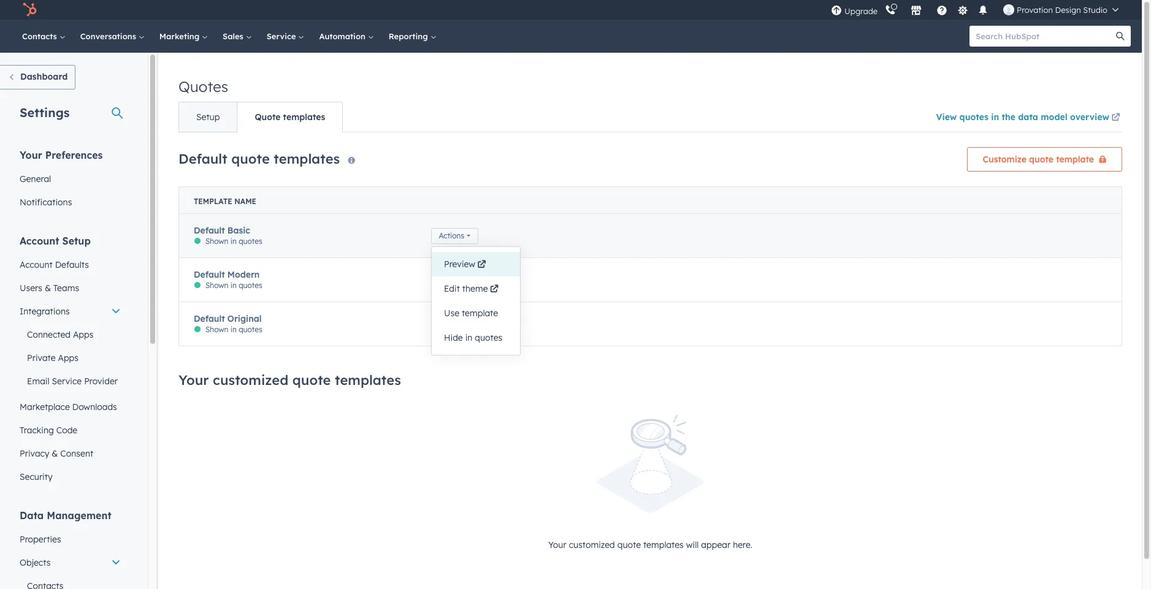 Task type: describe. For each thing, give the bounding box(es) containing it.
in for original
[[230, 325, 237, 335]]

setup link
[[179, 102, 237, 132]]

default modern
[[194, 269, 260, 280]]

template name
[[194, 197, 256, 206]]

data
[[20, 510, 44, 522]]

conversations
[[80, 31, 139, 41]]

general link
[[12, 167, 128, 191]]

upgrade
[[845, 6, 878, 16]]

users & teams
[[20, 283, 79, 294]]

template inside customize quote template button
[[1056, 154, 1094, 165]]

quotes for original
[[239, 325, 262, 335]]

marketing link
[[152, 20, 215, 53]]

basic
[[227, 225, 250, 236]]

1 vertical spatial setup
[[62, 235, 91, 247]]

shown for original
[[205, 325, 228, 335]]

service link
[[259, 20, 312, 53]]

downloads
[[72, 402, 117, 413]]

design
[[1055, 5, 1081, 15]]

quotes for modern
[[239, 281, 262, 290]]

modern
[[227, 269, 260, 280]]

code
[[56, 425, 77, 436]]

shown in quotes for modern
[[205, 281, 262, 290]]

settings
[[20, 105, 70, 120]]

your preferences
[[20, 149, 103, 161]]

reporting
[[389, 31, 430, 41]]

service inside account setup element
[[52, 376, 82, 387]]

your customized quote templates will appear here. alert
[[178, 415, 1122, 552]]

the
[[1002, 112, 1016, 123]]

marketplace
[[20, 402, 70, 413]]

search image
[[1116, 32, 1125, 40]]

customize
[[983, 154, 1027, 165]]

will
[[686, 539, 699, 550]]

shown for basic
[[205, 237, 228, 246]]

theme
[[462, 283, 488, 294]]

data management
[[20, 510, 111, 522]]

use template button
[[432, 301, 520, 326]]

provation design studio
[[1017, 5, 1108, 15]]

hubspot link
[[15, 2, 46, 17]]

your for your customized quote templates
[[178, 372, 209, 389]]

preferences
[[45, 149, 103, 161]]

privacy & consent
[[20, 448, 93, 459]]

general
[[20, 174, 51, 185]]

your customized quote templates will appear here.
[[548, 539, 753, 550]]

provation design studio button
[[996, 0, 1126, 20]]

management
[[47, 510, 111, 522]]

security link
[[12, 466, 128, 489]]

default original
[[194, 313, 262, 324]]

customize quote template button
[[968, 147, 1122, 172]]

view quotes in the data model overview link
[[936, 104, 1122, 132]]

reporting link
[[381, 20, 444, 53]]

actions button
[[431, 228, 479, 244]]

templates inside alert
[[643, 539, 684, 550]]

automation
[[319, 31, 368, 41]]

preview link
[[432, 252, 520, 277]]

your customized quote templates
[[178, 372, 401, 389]]

in inside "button"
[[465, 332, 472, 343]]

users & teams link
[[12, 277, 128, 300]]

private apps link
[[12, 347, 128, 370]]

notifications
[[20, 197, 72, 208]]

quotes
[[178, 77, 228, 96]]

default for default basic
[[194, 225, 225, 236]]

in for modern
[[230, 281, 237, 290]]

calling icon image
[[885, 5, 896, 16]]

marketing
[[159, 31, 202, 41]]

sales link
[[215, 20, 259, 53]]

studio
[[1083, 5, 1108, 15]]

upgrade image
[[831, 5, 842, 16]]

shown in quotes for basic
[[205, 237, 262, 246]]

link opens in a new window image
[[1112, 111, 1120, 126]]

settings link
[[955, 3, 970, 16]]

overview
[[1070, 112, 1110, 123]]

account setup
[[20, 235, 91, 247]]

dashboard link
[[0, 65, 76, 90]]

here.
[[733, 539, 753, 550]]

quotes inside "button"
[[475, 332, 503, 343]]

private
[[27, 353, 56, 364]]

hide
[[444, 332, 463, 343]]

tracking code
[[20, 425, 77, 436]]

apps for private apps
[[58, 353, 79, 364]]

account setup element
[[12, 234, 128, 489]]

& for privacy
[[52, 448, 58, 459]]

default quote templates
[[178, 150, 340, 167]]

quotes right view
[[960, 112, 989, 123]]

sales
[[223, 31, 246, 41]]

template
[[194, 197, 232, 206]]

edit
[[444, 283, 460, 294]]

your for your customized quote templates will appear here.
[[548, 539, 567, 550]]

provation
[[1017, 5, 1053, 15]]

setup inside navigation
[[196, 112, 220, 123]]

privacy & consent link
[[12, 442, 128, 466]]

template inside use template button
[[462, 308, 498, 319]]

customized for your customized quote templates
[[213, 372, 288, 389]]

calling icon button
[[880, 2, 901, 18]]

provider
[[84, 376, 118, 387]]



Task type: vqa. For each thing, say whether or not it's contained in the screenshot.
Press to sort. element
no



Task type: locate. For each thing, give the bounding box(es) containing it.
0 vertical spatial shown
[[205, 237, 228, 246]]

email service provider link
[[12, 370, 128, 393]]

service right sales link
[[267, 31, 298, 41]]

setup up defaults
[[62, 235, 91, 247]]

email service provider
[[27, 376, 118, 387]]

navigation containing setup
[[178, 102, 343, 132]]

name
[[234, 197, 256, 206]]

your inside alert
[[548, 539, 567, 550]]

template down edit theme link on the left
[[462, 308, 498, 319]]

defaults
[[55, 259, 89, 270]]

customize quote template
[[983, 154, 1094, 165]]

account for account setup
[[20, 235, 59, 247]]

your preferences element
[[12, 148, 128, 214]]

quote inside customize quote template button
[[1029, 154, 1054, 165]]

2 vertical spatial shown
[[205, 325, 228, 335]]

james peterson image
[[1003, 4, 1015, 15]]

customized inside alert
[[569, 539, 615, 550]]

3 shown in quotes from the top
[[205, 325, 262, 335]]

objects button
[[12, 551, 128, 575]]

2 vertical spatial shown in quotes
[[205, 325, 262, 335]]

1 vertical spatial your
[[178, 372, 209, 389]]

in down basic
[[230, 237, 237, 246]]

account inside account defaults link
[[20, 259, 53, 270]]

use template
[[444, 308, 498, 319]]

0 horizontal spatial service
[[52, 376, 82, 387]]

contacts link
[[15, 20, 73, 53]]

model
[[1041, 112, 1068, 123]]

use
[[444, 308, 459, 319]]

& inside 'users & teams' link
[[45, 283, 51, 294]]

menu
[[830, 0, 1127, 20]]

quotes down modern
[[239, 281, 262, 290]]

dashboard
[[20, 71, 68, 82]]

0 vertical spatial apps
[[73, 329, 94, 340]]

in down default original
[[230, 325, 237, 335]]

your for your preferences
[[20, 149, 42, 161]]

template down the overview
[[1056, 154, 1094, 165]]

shown in quotes down default original
[[205, 325, 262, 335]]

default for default modern
[[194, 269, 225, 280]]

consent
[[60, 448, 93, 459]]

default down setup link
[[178, 150, 227, 167]]

data
[[1018, 112, 1038, 123]]

default left modern
[[194, 269, 225, 280]]

1 vertical spatial shown in quotes
[[205, 281, 262, 290]]

help button
[[932, 0, 953, 20]]

templates
[[283, 112, 325, 123], [274, 150, 340, 167], [335, 372, 401, 389], [643, 539, 684, 550]]

original
[[227, 313, 262, 324]]

2 shown in quotes from the top
[[205, 281, 262, 290]]

service
[[267, 31, 298, 41], [52, 376, 82, 387]]

1 horizontal spatial your
[[178, 372, 209, 389]]

conversations link
[[73, 20, 152, 53]]

shown down default original
[[205, 325, 228, 335]]

quotes for basic
[[239, 237, 262, 246]]

in right hide
[[465, 332, 472, 343]]

1 horizontal spatial &
[[52, 448, 58, 459]]

contacts
[[22, 31, 59, 41]]

integrations button
[[12, 300, 128, 323]]

0 horizontal spatial template
[[462, 308, 498, 319]]

1 vertical spatial shown
[[205, 281, 228, 290]]

shown in quotes down basic
[[205, 237, 262, 246]]

data management element
[[12, 509, 128, 589]]

3 shown from the top
[[205, 325, 228, 335]]

quotes down use template button
[[475, 332, 503, 343]]

1 horizontal spatial service
[[267, 31, 298, 41]]

users
[[20, 283, 42, 294]]

default left original
[[194, 313, 225, 324]]

default down 'template'
[[194, 225, 225, 236]]

customized for your customized quote templates will appear here.
[[569, 539, 615, 550]]

setup down "quotes"
[[196, 112, 220, 123]]

email
[[27, 376, 49, 387]]

2 account from the top
[[20, 259, 53, 270]]

marketplaces image
[[911, 6, 922, 17]]

connected apps
[[27, 329, 94, 340]]

template
[[1056, 154, 1094, 165], [462, 308, 498, 319]]

1 vertical spatial &
[[52, 448, 58, 459]]

& right the privacy
[[52, 448, 58, 459]]

notifications image
[[978, 6, 989, 17]]

1 vertical spatial account
[[20, 259, 53, 270]]

1 horizontal spatial customized
[[569, 539, 615, 550]]

0 vertical spatial account
[[20, 235, 59, 247]]

edit theme link
[[432, 277, 520, 301]]

account defaults link
[[12, 253, 128, 277]]

shown in quotes for original
[[205, 325, 262, 335]]

link opens in a new window image
[[1112, 113, 1120, 123]]

0 horizontal spatial &
[[45, 283, 51, 294]]

0 vertical spatial template
[[1056, 154, 1094, 165]]

shown down the "default basic"
[[205, 237, 228, 246]]

quote
[[255, 112, 281, 123]]

1 horizontal spatial setup
[[196, 112, 220, 123]]

0 horizontal spatial customized
[[213, 372, 288, 389]]

apps for connected apps
[[73, 329, 94, 340]]

1 shown from the top
[[205, 237, 228, 246]]

0 vertical spatial service
[[267, 31, 298, 41]]

& right users at the left of the page
[[45, 283, 51, 294]]

customized
[[213, 372, 288, 389], [569, 539, 615, 550]]

help image
[[937, 6, 948, 17]]

shown for modern
[[205, 281, 228, 290]]

apps down integrations button
[[73, 329, 94, 340]]

& for users
[[45, 283, 51, 294]]

0 vertical spatial customized
[[213, 372, 288, 389]]

1 vertical spatial service
[[52, 376, 82, 387]]

account up account defaults
[[20, 235, 59, 247]]

1 vertical spatial customized
[[569, 539, 615, 550]]

1 vertical spatial template
[[462, 308, 498, 319]]

menu containing provation design studio
[[830, 0, 1127, 20]]

0 horizontal spatial setup
[[62, 235, 91, 247]]

in for basic
[[230, 237, 237, 246]]

connected apps link
[[12, 323, 128, 347]]

1 vertical spatial apps
[[58, 353, 79, 364]]

2 shown from the top
[[205, 281, 228, 290]]

apps down connected apps link
[[58, 353, 79, 364]]

setup
[[196, 112, 220, 123], [62, 235, 91, 247]]

0 vertical spatial &
[[45, 283, 51, 294]]

marketplace downloads
[[20, 402, 117, 413]]

marketplaces button
[[904, 0, 929, 20]]

shown down the default modern
[[205, 281, 228, 290]]

0 vertical spatial shown in quotes
[[205, 237, 262, 246]]

quote inside your customized quote templates will appear here. alert
[[617, 539, 641, 550]]

notifications button
[[973, 0, 994, 20]]

in down the default modern
[[230, 281, 237, 290]]

view quotes in the data model overview
[[936, 112, 1110, 123]]

hide in quotes button
[[432, 326, 520, 350]]

2 horizontal spatial your
[[548, 539, 567, 550]]

actions
[[439, 231, 464, 240]]

quotes down original
[[239, 325, 262, 335]]

2 vertical spatial your
[[548, 539, 567, 550]]

shown in quotes down the default modern
[[205, 281, 262, 290]]

integrations
[[20, 306, 70, 317]]

1 account from the top
[[20, 235, 59, 247]]

default for default original
[[194, 313, 225, 324]]

your
[[20, 149, 42, 161], [178, 372, 209, 389], [548, 539, 567, 550]]

quotes down basic
[[239, 237, 262, 246]]

Search HubSpot search field
[[970, 26, 1120, 47]]

1 shown in quotes from the top
[[205, 237, 262, 246]]

in left the
[[991, 112, 999, 123]]

edit theme
[[444, 283, 488, 294]]

account
[[20, 235, 59, 247], [20, 259, 53, 270]]

quotes
[[960, 112, 989, 123], [239, 237, 262, 246], [239, 281, 262, 290], [239, 325, 262, 335], [475, 332, 503, 343]]

default for default quote templates
[[178, 150, 227, 167]]

private apps
[[27, 353, 79, 364]]

tracking
[[20, 425, 54, 436]]

0 vertical spatial setup
[[196, 112, 220, 123]]

security
[[20, 472, 53, 483]]

service down private apps link
[[52, 376, 82, 387]]

0 horizontal spatial your
[[20, 149, 42, 161]]

& inside privacy & consent link
[[52, 448, 58, 459]]

your inside 'element'
[[20, 149, 42, 161]]

preview
[[444, 259, 475, 270]]

search button
[[1110, 26, 1131, 47]]

account for account defaults
[[20, 259, 53, 270]]

properties link
[[12, 528, 128, 551]]

account defaults
[[20, 259, 89, 270]]

navigation
[[178, 102, 343, 132]]

quote templates link
[[237, 102, 342, 132]]

0 vertical spatial your
[[20, 149, 42, 161]]

properties
[[20, 534, 61, 545]]

default basic
[[194, 225, 250, 236]]

objects
[[20, 558, 51, 569]]

hide in quotes
[[444, 332, 503, 343]]

privacy
[[20, 448, 49, 459]]

view
[[936, 112, 957, 123]]

connected
[[27, 329, 71, 340]]

tracking code link
[[12, 419, 128, 442]]

account up users at the left of the page
[[20, 259, 53, 270]]

settings image
[[957, 5, 968, 16]]

hubspot image
[[22, 2, 37, 17]]

1 horizontal spatial template
[[1056, 154, 1094, 165]]

shown in quotes
[[205, 237, 262, 246], [205, 281, 262, 290], [205, 325, 262, 335]]



